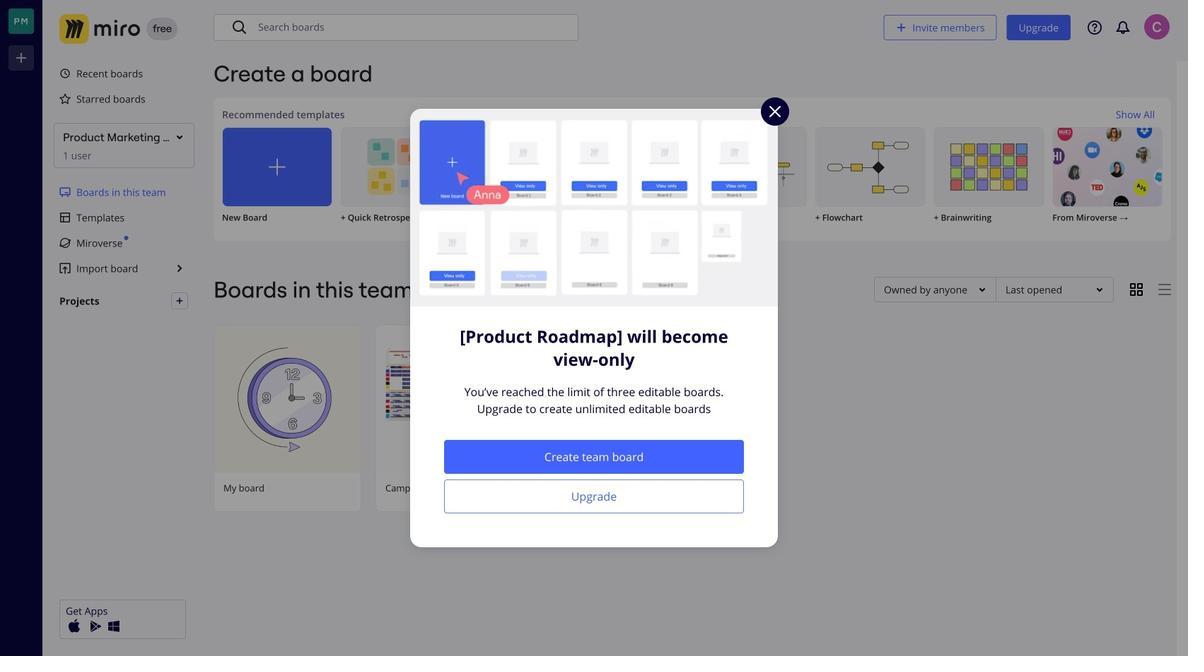 Task type: describe. For each thing, give the bounding box(es) containing it.
1 horizontal spatial spagx image
[[269, 159, 286, 176]]

close image
[[767, 103, 784, 120]]

feed image
[[1114, 19, 1131, 36]]

Search boards text field
[[258, 15, 568, 40]]

learning center image
[[1088, 21, 1102, 35]]



Task type: locate. For each thing, give the bounding box(es) containing it.
spagx image
[[231, 19, 248, 36], [59, 68, 71, 79], [59, 93, 71, 105], [59, 212, 71, 223], [175, 297, 184, 305]]

spagx image inside current team section "region"
[[59, 212, 71, 223]]

switch to product marketing team image
[[8, 8, 34, 34]]

group
[[214, 325, 1171, 530]]

0 horizontal spatial spagx image
[[59, 238, 71, 249]]

img image
[[59, 14, 140, 44], [66, 619, 83, 636], [86, 619, 103, 636], [105, 619, 122, 636]]

1 vertical spatial spagx image
[[59, 238, 71, 249]]

spagx image
[[269, 159, 286, 176], [59, 238, 71, 249]]

current team section region
[[51, 180, 197, 281]]

0 vertical spatial spagx image
[[269, 159, 286, 176]]

spagx image inside current team section "region"
[[59, 238, 71, 249]]



Task type: vqa. For each thing, say whether or not it's contained in the screenshot.
first menu from the bottom
no



